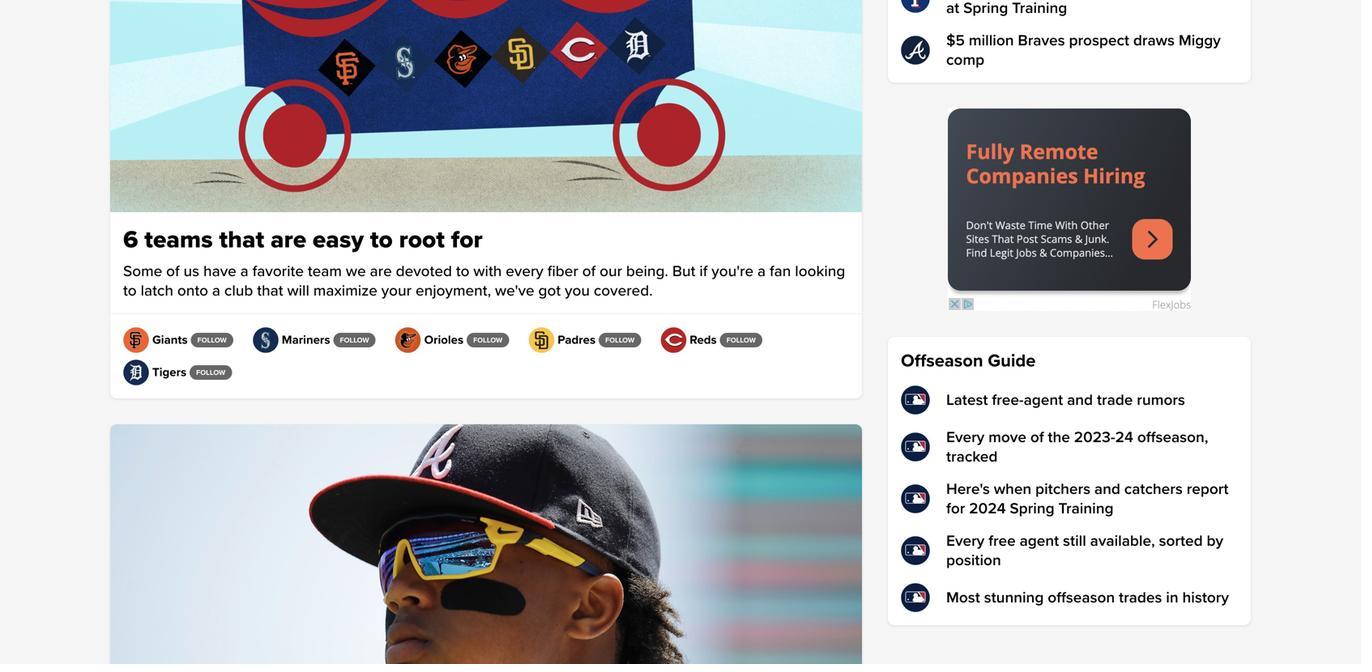 Task type: vqa. For each thing, say whether or not it's contained in the screenshot.
24
yes



Task type: locate. For each thing, give the bounding box(es) containing it.
spring
[[1010, 500, 1055, 518]]

fan
[[770, 262, 792, 281]]

a down 'have'
[[212, 282, 221, 300]]

follow button right padres
[[599, 333, 641, 348]]

mlb image left here's
[[902, 485, 931, 514]]

every up tracked
[[947, 428, 985, 447]]

tigers link
[[123, 360, 187, 386]]

1 vertical spatial mlb image
[[902, 433, 931, 462]]

follow right the reds
[[727, 336, 756, 345]]

mlb image for every move of the 2023-24 offseason, tracked
[[902, 433, 931, 462]]

follow right "mariners"
[[340, 336, 369, 345]]

of left 'the'
[[1031, 428, 1045, 447]]

0 horizontal spatial of
[[166, 262, 180, 281]]

follow right padres
[[606, 336, 635, 345]]

follow button for mariners
[[334, 333, 376, 348]]

2 vertical spatial mlb image
[[902, 537, 931, 566]]

mlb image down "offseason"
[[902, 386, 931, 415]]

0 horizontal spatial and
[[1068, 391, 1094, 410]]

follow right giants
[[198, 336, 227, 345]]

and up training
[[1095, 480, 1121, 499]]

0 vertical spatial agent
[[1024, 391, 1064, 410]]

2 mlb image from the top
[[902, 433, 931, 462]]

mlb image
[[902, 386, 931, 415], [902, 433, 931, 462], [902, 537, 931, 566]]

0 vertical spatial mlb image
[[902, 386, 931, 415]]

a up club
[[241, 262, 249, 281]]

0 vertical spatial every
[[947, 428, 985, 447]]

2 horizontal spatial of
[[1031, 428, 1045, 447]]

pitchers
[[1036, 480, 1091, 499]]

report
[[1187, 480, 1229, 499]]

history
[[1183, 589, 1230, 608]]

every inside every free agent still available, sorted by position
[[947, 532, 985, 551]]

1 vertical spatial for
[[947, 500, 966, 518]]

follow for tigers
[[196, 368, 226, 377]]

most
[[947, 589, 981, 608]]

every
[[947, 428, 985, 447], [947, 532, 985, 551]]

1 horizontal spatial for
[[947, 500, 966, 518]]

every free agent still available, sorted by position
[[947, 532, 1224, 570]]

agent inside every free agent still available, sorted by position
[[1020, 532, 1060, 551]]

and
[[1068, 391, 1094, 410], [1095, 480, 1121, 499]]

for inside here's when pitchers and catchers report for 2024 spring training
[[947, 500, 966, 518]]

mlb image left most
[[902, 584, 931, 613]]

1 horizontal spatial of
[[583, 262, 596, 281]]

1 every from the top
[[947, 428, 985, 447]]

stunning
[[985, 589, 1044, 608]]

easy
[[313, 225, 364, 255]]

rangers image
[[902, 0, 931, 13]]

follow button right "mariners"
[[334, 333, 376, 348]]

mlb image
[[902, 485, 931, 514], [902, 584, 931, 613]]

are
[[271, 225, 307, 255], [370, 262, 392, 281]]

follow button right tigers
[[190, 366, 232, 380]]

agent
[[1024, 391, 1064, 410], [1020, 532, 1060, 551]]

giants
[[152, 333, 188, 348]]

1 horizontal spatial and
[[1095, 480, 1121, 499]]

0 horizontal spatial to
[[123, 282, 137, 300]]

orioles link
[[395, 327, 464, 353]]

2 horizontal spatial a
[[758, 262, 766, 281]]

6 teams that are easy to root for image
[[110, 0, 863, 212]]

of left "us"
[[166, 262, 180, 281]]

mlb image left position
[[902, 537, 931, 566]]

2 mlb image from the top
[[902, 584, 931, 613]]

here's
[[947, 480, 991, 499]]

tigers image
[[123, 360, 149, 386]]

2 horizontal spatial to
[[456, 262, 470, 281]]

every inside the every move of the 2023-24 offseason, tracked
[[947, 428, 985, 447]]

every move of the 2023-24 offseason, tracked link
[[902, 428, 1239, 467]]

1 vertical spatial are
[[370, 262, 392, 281]]

follow button right the reds
[[720, 333, 763, 348]]

reds link
[[661, 327, 717, 353]]

follow button for padres
[[599, 333, 641, 348]]

follow button right giants
[[191, 333, 233, 348]]

of
[[166, 262, 180, 281], [583, 262, 596, 281], [1031, 428, 1045, 447]]

and left trade
[[1068, 391, 1094, 410]]

that up 'have'
[[219, 225, 265, 255]]

follow button
[[191, 333, 233, 348], [334, 333, 376, 348], [467, 333, 509, 348], [599, 333, 641, 348], [720, 333, 763, 348], [190, 366, 232, 380]]

mlb image inside every free agent still available, sorted by position "link"
[[902, 537, 931, 566]]

in
[[1167, 589, 1179, 608]]

follow right orioles
[[474, 336, 503, 345]]

here's when pitchers and catchers report for 2024 spring training link
[[902, 480, 1239, 519]]

are up the your
[[370, 262, 392, 281]]

0 vertical spatial for
[[451, 225, 483, 255]]

braves image
[[902, 36, 931, 65]]

the
[[1049, 428, 1071, 447]]

every for every free agent still available, sorted by position
[[947, 532, 985, 551]]

that down favorite
[[257, 282, 283, 300]]

team
[[308, 262, 342, 281]]

$5 million braves prospect draws miggy comp
[[947, 31, 1222, 69]]

agent down spring
[[1020, 532, 1060, 551]]

of inside the every move of the 2023-24 offseason, tracked
[[1031, 428, 1045, 447]]

reds image
[[661, 327, 687, 353]]

braves
[[1019, 31, 1066, 50]]

available,
[[1091, 532, 1156, 551]]

follow
[[198, 336, 227, 345], [340, 336, 369, 345], [474, 336, 503, 345], [606, 336, 635, 345], [727, 336, 756, 345], [196, 368, 226, 377]]

0 vertical spatial mlb image
[[902, 485, 931, 514]]

follow button for orioles
[[467, 333, 509, 348]]

your
[[382, 282, 412, 300]]

1 vertical spatial mlb image
[[902, 584, 931, 613]]

1 horizontal spatial a
[[241, 262, 249, 281]]

and inside here's when pitchers and catchers report for 2024 spring training
[[1095, 480, 1121, 499]]

tracked
[[947, 448, 998, 467]]

1 vertical spatial that
[[257, 282, 283, 300]]

follow for orioles
[[474, 336, 503, 345]]

of left 'our' in the left of the page
[[583, 262, 596, 281]]

agent up 'the'
[[1024, 391, 1064, 410]]

follow for reds
[[727, 336, 756, 345]]

every free agent still available, sorted by position link
[[902, 532, 1239, 571]]

got
[[539, 282, 561, 300]]

latch
[[141, 282, 173, 300]]

6 teams that are easy to root for some of us have a favorite team we are devoted to with every fiber of our being. but if you're a fan looking to latch onto a club that will maximize your enjoyment, we've got you covered.
[[123, 225, 846, 300]]

prospect
[[1070, 31, 1130, 50]]

and inside "latest free-agent and trade rumors" link
[[1068, 391, 1094, 410]]

free
[[989, 532, 1016, 551]]

position
[[947, 552, 1002, 570]]

to down some
[[123, 282, 137, 300]]

trade
[[1098, 391, 1134, 410]]

2 vertical spatial to
[[123, 282, 137, 300]]

1 mlb image from the top
[[902, 485, 931, 514]]

follow button for reds
[[720, 333, 763, 348]]

2023-
[[1075, 428, 1116, 447]]

3 mlb image from the top
[[902, 537, 931, 566]]

offseason
[[1048, 589, 1116, 608]]

0 horizontal spatial for
[[451, 225, 483, 255]]

every up position
[[947, 532, 985, 551]]

latest free-agent and trade rumors
[[947, 391, 1186, 410]]

follow right tigers
[[196, 368, 226, 377]]

favorite
[[253, 262, 304, 281]]

are up favorite
[[271, 225, 307, 255]]

mlb image left tracked
[[902, 433, 931, 462]]

6 teams that are easy to root for link
[[123, 225, 850, 255]]

and for trade
[[1068, 391, 1094, 410]]

1 vertical spatial and
[[1095, 480, 1121, 499]]

training
[[1059, 500, 1114, 518]]

for down here's
[[947, 500, 966, 518]]

1 vertical spatial every
[[947, 532, 985, 551]]

$5
[[947, 31, 965, 50]]

tigers
[[152, 365, 187, 380]]

follow for padres
[[606, 336, 635, 345]]

a left fan
[[758, 262, 766, 281]]

mlb image inside here's when pitchers and catchers report for 2024 spring training link
[[902, 485, 931, 514]]

for up with
[[451, 225, 483, 255]]

mlb image for most
[[902, 584, 931, 613]]

you
[[565, 282, 590, 300]]

0 vertical spatial are
[[271, 225, 307, 255]]

you're
[[712, 262, 754, 281]]

move
[[989, 428, 1027, 447]]

mlb image inside every move of the 2023-24 offseason, tracked link
[[902, 433, 931, 462]]

0 vertical spatial to
[[370, 225, 393, 255]]

agent for free-
[[1024, 391, 1064, 410]]

for
[[451, 225, 483, 255], [947, 500, 966, 518]]

2024
[[970, 500, 1006, 518]]

to left root
[[370, 225, 393, 255]]

padres link
[[529, 327, 596, 353]]

to
[[370, 225, 393, 255], [456, 262, 470, 281], [123, 282, 137, 300]]

enjoyment,
[[416, 282, 491, 300]]

padres image
[[529, 327, 555, 353]]

1 mlb image from the top
[[902, 386, 931, 415]]

1 vertical spatial agent
[[1020, 532, 1060, 551]]

2 every from the top
[[947, 532, 985, 551]]

follow button right orioles
[[467, 333, 509, 348]]

follow button for tigers
[[190, 366, 232, 380]]

offseason
[[902, 351, 984, 372]]

most stunning offseason trades in history link
[[902, 584, 1239, 613]]

0 vertical spatial that
[[219, 225, 265, 255]]

a
[[241, 262, 249, 281], [758, 262, 766, 281], [212, 282, 221, 300]]

0 vertical spatial and
[[1068, 391, 1094, 410]]

every
[[506, 262, 544, 281]]

1 vertical spatial to
[[456, 262, 470, 281]]

to up "enjoyment,"
[[456, 262, 470, 281]]



Task type: describe. For each thing, give the bounding box(es) containing it.
mlb image for latest free-agent and trade rumors
[[902, 386, 931, 415]]

mlb image for every free agent still available, sorted by position
[[902, 537, 931, 566]]

when
[[995, 480, 1032, 499]]

padres
[[558, 333, 596, 348]]

onto
[[177, 282, 208, 300]]

reds
[[690, 333, 717, 348]]

miggy
[[1179, 31, 1222, 50]]

1 horizontal spatial to
[[370, 225, 393, 255]]

mariners link
[[253, 327, 330, 353]]

0 horizontal spatial a
[[212, 282, 221, 300]]

guide
[[988, 351, 1036, 372]]

will
[[287, 282, 310, 300]]

rumors
[[1138, 391, 1186, 410]]

we
[[346, 262, 366, 281]]

mlb image for here's
[[902, 485, 931, 514]]

maximize
[[314, 282, 378, 300]]

1 horizontal spatial are
[[370, 262, 392, 281]]

6
[[123, 225, 138, 255]]

catchers
[[1125, 480, 1183, 499]]

mariners
[[282, 333, 330, 348]]

draws
[[1134, 31, 1175, 50]]

latest
[[947, 391, 989, 410]]

our
[[600, 262, 623, 281]]

still
[[1064, 532, 1087, 551]]

comp
[[947, 51, 985, 69]]

with
[[474, 262, 502, 281]]

by
[[1208, 532, 1224, 551]]

advertisement element
[[949, 109, 1192, 311]]

every for every move of the 2023-24 offseason, tracked
[[947, 428, 985, 447]]

sorted
[[1160, 532, 1204, 551]]

orioles image
[[395, 327, 421, 353]]

some
[[123, 262, 162, 281]]

trades
[[1120, 589, 1163, 608]]

latest free-agent and trade rumors link
[[902, 386, 1239, 415]]

here's when pitchers and catchers report for 2024 spring training
[[947, 480, 1229, 518]]

and for catchers
[[1095, 480, 1121, 499]]

offseason guide
[[902, 351, 1036, 372]]

we've
[[495, 282, 535, 300]]

ronald acuña jr., switch-hitter? look out pitchers ... image
[[110, 425, 863, 665]]

if
[[700, 262, 708, 281]]

mariners image
[[253, 327, 279, 353]]

fiber
[[548, 262, 579, 281]]

looking
[[796, 262, 846, 281]]

teams
[[144, 225, 213, 255]]

follow button for giants
[[191, 333, 233, 348]]

offseason,
[[1138, 428, 1209, 447]]

agent for free
[[1020, 532, 1060, 551]]

0 horizontal spatial are
[[271, 225, 307, 255]]

million
[[969, 31, 1015, 50]]

most stunning offseason trades in history
[[947, 589, 1230, 608]]

every move of the 2023-24 offseason, tracked
[[947, 428, 1209, 467]]

free-
[[993, 391, 1024, 410]]

follow for giants
[[198, 336, 227, 345]]

club
[[224, 282, 253, 300]]

us
[[184, 262, 199, 281]]

have
[[203, 262, 237, 281]]

orioles
[[425, 333, 464, 348]]

covered.
[[594, 282, 653, 300]]

devoted
[[396, 262, 452, 281]]

giants image
[[123, 327, 149, 353]]

24
[[1116, 428, 1134, 447]]

follow for mariners
[[340, 336, 369, 345]]

$5 million braves prospect draws miggy comp link
[[902, 31, 1239, 70]]

but
[[673, 262, 696, 281]]

for inside 6 teams that are easy to root for some of us have a favorite team we are devoted to with every fiber of our being. but if you're a fan looking to latch onto a club that will maximize your enjoyment, we've got you covered.
[[451, 225, 483, 255]]

root
[[399, 225, 445, 255]]

being.
[[627, 262, 669, 281]]

giants link
[[123, 327, 188, 353]]



